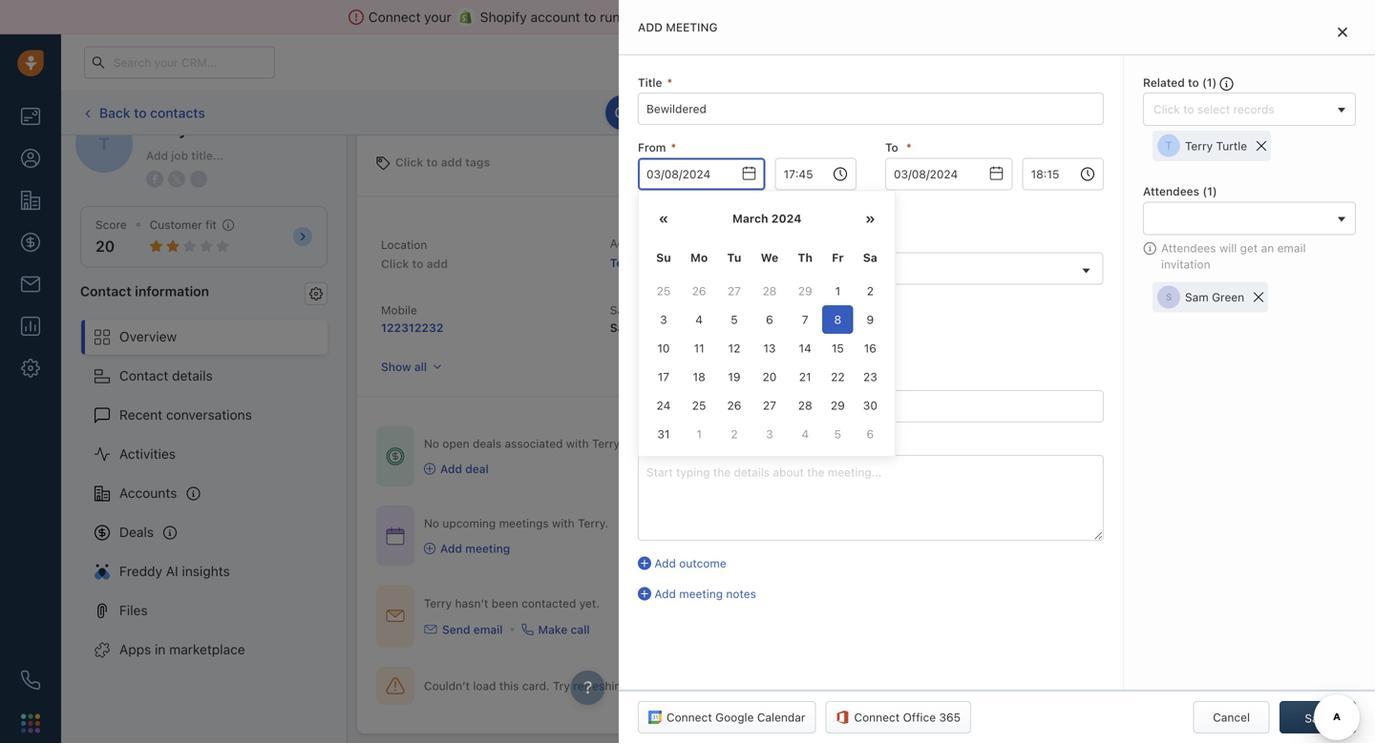Task type: vqa. For each thing, say whether or not it's contained in the screenshot.


Task type: describe. For each thing, give the bounding box(es) containing it.
a
[[839, 321, 845, 335]]

zone
[[668, 236, 695, 249]]

related
[[1143, 76, 1185, 89]]

0 horizontal spatial 3
[[660, 313, 667, 326]]

deals
[[473, 437, 501, 451]]

send
[[442, 624, 470, 637]]

contact for contact information
[[80, 283, 131, 299]]

1 your from the left
[[424, 9, 451, 25]]

add inside add meeting notes link
[[654, 588, 676, 601]]

1 ) from the top
[[1212, 76, 1217, 89]]

0 vertical spatial 6
[[766, 313, 773, 326]]

location for location click to add
[[381, 238, 427, 252]]

conferencing
[[696, 301, 769, 314]]

su
[[656, 251, 671, 264]]

page.
[[652, 680, 682, 693]]

connect for connect google calendar
[[667, 711, 712, 725]]

terry right t
[[1185, 140, 1213, 153]]

activities
[[1107, 106, 1156, 120]]

1 horizontal spatial 25
[[692, 399, 706, 412]]

1 vertical spatial terry.
[[578, 517, 608, 530]]

0 vertical spatial 4
[[695, 313, 703, 326]]

contact information
[[80, 283, 209, 299]]

1 up attendees will get an email invitation
[[1207, 185, 1213, 198]]

container_wx8msf4aqz5i3rn1 image inside add deal link
[[424, 464, 435, 475]]

this
[[499, 680, 519, 693]]

20 inside score 20
[[95, 237, 115, 256]]

sam inside tab panel
[[1185, 291, 1209, 304]]

your
[[864, 56, 887, 68]]

add outcome link
[[638, 556, 1104, 572]]

green inside sales owner sam green
[[638, 321, 671, 335]]

19
[[728, 370, 741, 384]]

make
[[538, 624, 567, 637]]

terry up job
[[146, 118, 188, 139]]

overview
[[119, 329, 177, 345]]

connect for connect your
[[368, 9, 421, 25]]

previous month image
[[658, 213, 669, 226]]

calendar
[[757, 711, 805, 725]]

from
[[638, 141, 666, 154]]

contacted
[[522, 597, 576, 611]]

0 horizontal spatial 28
[[762, 284, 777, 298]]

1 vertical spatial 3
[[766, 428, 773, 441]]

terry turtle link
[[610, 257, 676, 270]]

couldn't
[[424, 680, 470, 693]]

2 horizontal spatial turtle
[[1216, 140, 1247, 153]]

connect for connect teams
[[795, 335, 841, 348]]

all day
[[638, 203, 675, 217]]

to left tags on the left top of page
[[426, 156, 438, 169]]

account
[[610, 237, 654, 250]]

score
[[95, 218, 127, 232]]

2 ) from the top
[[1213, 185, 1217, 198]]

try
[[553, 680, 570, 693]]

10
[[657, 342, 670, 355]]

explore plans
[[1025, 55, 1099, 69]]

mobile 122312232
[[381, 304, 443, 335]]

1 horizontal spatial 28
[[798, 399, 812, 412]]

1 vertical spatial 5
[[834, 428, 841, 441]]

23
[[863, 370, 877, 384]]

meeting for the add meeting link
[[465, 542, 510, 556]]

back
[[99, 105, 130, 121]]

sales for sales activities
[[1075, 106, 1104, 120]]

2 ( from the top
[[1203, 185, 1207, 198]]

marketing
[[694, 9, 755, 25]]

phone image
[[21, 671, 40, 690]]

1 vertical spatial email
[[473, 624, 503, 637]]

attendees for attendees will get an email invitation
[[1161, 241, 1216, 255]]

(gmt+00:00)
[[648, 262, 722, 276]]

no for no open deals associated with terry.
[[424, 437, 439, 451]]

send email image
[[1196, 57, 1210, 69]]

add job title...
[[146, 149, 224, 162]]

sa
[[863, 251, 877, 264]]

container_wx8msf4aqz5i3rn1 image inside the add meeting link
[[424, 543, 435, 555]]

31
[[657, 428, 670, 441]]

office
[[903, 711, 936, 725]]

1 ( from the top
[[1202, 76, 1207, 89]]

1 horizontal spatial 6
[[867, 428, 874, 441]]

connect office 365
[[854, 711, 961, 725]]

notes
[[726, 588, 756, 601]]

add deal inside button
[[1222, 106, 1270, 120]]

terryturtle85@gmail.com
[[839, 257, 981, 270]]

time zone
[[638, 236, 695, 249]]

1 link
[[1229, 46, 1261, 79]]

connect teams button
[[766, 325, 889, 358]]

0 horizontal spatial the
[[631, 680, 649, 693]]

122312232 link
[[381, 321, 443, 335]]

add outcome
[[654, 557, 726, 571]]

apps
[[119, 642, 151, 658]]

shopify
[[480, 9, 527, 25]]

all
[[638, 203, 652, 217]]

green inside tab panel
[[1212, 291, 1244, 304]]

sales activities
[[1075, 106, 1156, 120]]

dialog containing add meeting
[[619, 0, 1375, 744]]

teams
[[844, 335, 879, 348]]

updates
[[633, 106, 679, 119]]

0 vertical spatial 21
[[951, 56, 962, 68]]

open
[[442, 437, 469, 451]]

email button
[[629, 97, 697, 129]]

account
[[531, 9, 580, 25]]

email inside attendees will get an email invitation
[[1277, 241, 1306, 255]]

turtle inside account terry turtle
[[642, 257, 676, 270]]

0 vertical spatial with
[[566, 437, 589, 451]]

deals
[[119, 525, 154, 541]]

and
[[759, 9, 782, 25]]

click inside updates available. click to refresh. link
[[735, 106, 762, 119]]

0 vertical spatial 25
[[657, 284, 671, 298]]

122312232
[[381, 321, 443, 335]]

connect for connect office 365
[[854, 711, 900, 725]]

show all
[[381, 361, 427, 374]]

t
[[1165, 139, 1172, 152]]

ai
[[166, 564, 178, 580]]

contact for contact details
[[119, 368, 168, 384]]

details
[[172, 368, 213, 384]]

zoom
[[715, 335, 746, 348]]

add left job
[[146, 149, 168, 162]]

0 horizontal spatial 27
[[728, 284, 741, 298]]

owner
[[642, 304, 675, 317]]

sales,
[[655, 9, 690, 25]]

created
[[839, 304, 882, 317]]

no for no upcoming meetings with terry.
[[424, 517, 439, 530]]

freddy
[[119, 564, 162, 580]]

0 horizontal spatial 21
[[799, 370, 811, 384]]

upcoming
[[442, 517, 496, 530]]

12
[[728, 342, 740, 355]]

time
[[638, 236, 665, 249]]

container_wx8msf4aqz5i3rn1 image for send email
[[424, 624, 437, 637]]

(gmt+00:00) utc link
[[639, 254, 1102, 284]]

1 vertical spatial 2
[[731, 428, 738, 441]]

outcome
[[679, 557, 726, 571]]

plans
[[1069, 55, 1099, 69]]

next month image
[[865, 213, 875, 226]]

freshworks switcher image
[[21, 715, 40, 734]]

1 up 8
[[835, 284, 840, 298]]

customer
[[150, 218, 202, 232]]

1 horizontal spatial 26
[[727, 399, 741, 412]]

1 down send email image
[[1207, 76, 1212, 89]]

to inside tab panel
[[1188, 76, 1199, 89]]

sales owner sam green
[[610, 304, 675, 335]]

0 horizontal spatial terry turtle
[[146, 118, 239, 139]]

apps in marketplace
[[119, 642, 245, 658]]

9
[[867, 313, 874, 326]]

yet.
[[579, 597, 599, 611]]

invitation
[[1161, 258, 1210, 271]]

title...
[[191, 149, 224, 162]]

updates available. click to refresh. link
[[606, 95, 831, 130]]

available.
[[682, 106, 732, 119]]

0 vertical spatial terry.
[[592, 437, 622, 451]]

terry hasn't been contacted yet.
[[424, 597, 599, 611]]

back to contacts link
[[80, 98, 206, 128]]

google
[[715, 711, 754, 725]]

add right run on the left
[[638, 21, 663, 34]]

march 2024
[[732, 212, 802, 225]]

terry turtle inside tab panel
[[1185, 140, 1247, 153]]

1 vertical spatial 20
[[762, 370, 777, 384]]

customer fit
[[150, 218, 217, 232]]

1 vertical spatial add deal
[[440, 463, 489, 476]]

1 vertical spatial 29
[[831, 399, 845, 412]]



Task type: locate. For each thing, give the bounding box(es) containing it.
container_wx8msf4aqz5i3rn1 image
[[386, 447, 405, 466], [424, 464, 435, 475], [386, 527, 405, 546], [424, 543, 435, 555], [386, 608, 405, 627], [386, 677, 405, 696]]

sales activities button
[[1046, 97, 1194, 129], [1046, 97, 1184, 129]]

18
[[693, 370, 705, 384]]

2 up created
[[867, 284, 874, 298]]

seconds
[[872, 321, 919, 335]]

( down send email image
[[1202, 76, 1207, 89]]

location inside location click to add
[[381, 238, 427, 252]]

1 horizontal spatial container_wx8msf4aqz5i3rn1 image
[[522, 624, 533, 636]]

1 vertical spatial meeting
[[465, 542, 510, 556]]

0 horizontal spatial email
[[473, 624, 503, 637]]

with right associated
[[566, 437, 589, 451]]

deal down 1 link
[[1247, 106, 1270, 120]]

terry down account
[[610, 257, 639, 270]]

2 no from the top
[[424, 517, 439, 530]]

phone element
[[11, 662, 50, 700]]

1 vertical spatial attendees
[[1161, 241, 1216, 255]]

5 down location text field
[[834, 428, 841, 441]]

2 vertical spatial meeting
[[679, 588, 723, 601]]

sales left owner
[[610, 304, 639, 317]]

meeting left and
[[666, 21, 718, 34]]

1 horizontal spatial sam
[[1185, 291, 1209, 304]]

1 vertical spatial in
[[155, 642, 166, 658]]

4 down location text field
[[801, 428, 809, 441]]

get
[[1240, 241, 1258, 255]]

0 vertical spatial contact
[[80, 283, 131, 299]]

in
[[939, 56, 948, 68], [155, 642, 166, 658]]

container_wx8msf4aqz5i3rn1 image left 'send'
[[424, 624, 437, 637]]

tu
[[727, 251, 741, 264]]

add meeting notes
[[654, 588, 756, 601]]

0 vertical spatial sam
[[1185, 291, 1209, 304]]

created at a few seconds ago
[[839, 304, 943, 335]]

click left tags on the left top of page
[[395, 156, 423, 169]]

0 vertical spatial 29
[[798, 284, 812, 298]]

contact down 20 button at the left of page
[[80, 283, 131, 299]]

1 horizontal spatial 29
[[831, 399, 845, 412]]

back to contacts
[[99, 105, 205, 121]]

add left outcome
[[654, 557, 676, 571]]

1 horizontal spatial 5
[[834, 428, 841, 441]]

attendees down t
[[1143, 185, 1199, 198]]

0 horizontal spatial your
[[424, 9, 451, 25]]

meeting for add meeting notes link on the bottom
[[679, 588, 723, 601]]

5
[[731, 313, 738, 326], [834, 428, 841, 441]]

1 vertical spatial click
[[395, 156, 423, 169]]

26 up add video conferencing
[[692, 284, 706, 298]]

29 up 7
[[798, 284, 812, 298]]

1 horizontal spatial email
[[1277, 241, 1306, 255]]

description
[[638, 439, 701, 452]]

refreshing
[[573, 680, 628, 693]]

add left tags on the left top of page
[[441, 156, 462, 169]]

deal
[[1247, 106, 1270, 120], [465, 463, 489, 476]]

1 vertical spatial turtle
[[1216, 140, 1247, 153]]

-- text field
[[638, 158, 765, 190]]

add meeting inside tab panel
[[638, 21, 718, 34]]

add inside location click to add
[[427, 257, 448, 271]]

contact
[[80, 283, 131, 299], [119, 368, 168, 384]]

no open deals associated with terry.
[[424, 437, 622, 451]]

no left open
[[424, 437, 439, 451]]

27 up conferencing
[[728, 284, 741, 298]]

25 up owner
[[657, 284, 671, 298]]

-- text field
[[885, 158, 1013, 190]]

None text field
[[1022, 158, 1104, 190]]

0 vertical spatial sales
[[1075, 106, 1104, 120]]

22
[[831, 370, 845, 384]]

to left refresh.
[[765, 106, 776, 119]]

terry inside account terry turtle
[[610, 257, 639, 270]]

1 horizontal spatial 2
[[867, 284, 874, 298]]

1 horizontal spatial the
[[869, 9, 889, 25]]

add deal button
[[1194, 97, 1280, 129]]

associated
[[505, 437, 563, 451]]

0 horizontal spatial in
[[155, 642, 166, 658]]

1 horizontal spatial 3
[[766, 428, 773, 441]]

Click to select records search field
[[1149, 99, 1331, 119]]

connect for connect zoom
[[667, 335, 712, 348]]

add deal down 1 link
[[1222, 106, 1270, 120]]

0 horizontal spatial green
[[638, 321, 671, 335]]

add deal link
[[424, 461, 622, 477]]

with right meetings
[[552, 517, 575, 530]]

dialog
[[619, 0, 1375, 744]]

marketplace
[[169, 642, 245, 658]]

add video conferencing
[[638, 301, 769, 314]]

0 vertical spatial in
[[939, 56, 948, 68]]

we
[[761, 251, 778, 264]]

turtle down time zone
[[642, 257, 676, 270]]

sales inside sales owner sam green
[[610, 304, 639, 317]]

to right back
[[134, 105, 147, 121]]

0 horizontal spatial location
[[381, 238, 427, 252]]

your left the shopify
[[424, 9, 451, 25]]

email down hasn't
[[473, 624, 503, 637]]

28
[[762, 284, 777, 298], [798, 399, 812, 412]]

utc
[[725, 262, 748, 276]]

cancel button
[[1193, 702, 1270, 734]]

0 horizontal spatial 2
[[731, 428, 738, 441]]

conversations
[[166, 407, 252, 423]]

0 horizontal spatial 26
[[692, 284, 706, 298]]

0 vertical spatial add
[[441, 156, 462, 169]]

accounts
[[119, 486, 177, 501]]

1 vertical spatial 21
[[799, 370, 811, 384]]

1 vertical spatial with
[[552, 517, 575, 530]]

shopify account to run your sales, marketing and support from the crm.
[[480, 9, 926, 25]]

in right apps
[[155, 642, 166, 658]]

5 up zoom
[[731, 313, 738, 326]]

mng settings image
[[309, 287, 323, 301]]

0 horizontal spatial 5
[[731, 313, 738, 326]]

None text field
[[775, 158, 857, 190]]

container_wx8msf4aqz5i3rn1 image
[[424, 624, 437, 637], [522, 624, 533, 636]]

no
[[424, 437, 439, 451], [424, 517, 439, 530]]

0 vertical spatial turtle
[[192, 118, 239, 139]]

Location text field
[[638, 390, 1104, 423]]

1 vertical spatial no
[[424, 517, 439, 530]]

terry turtle down add deal button
[[1185, 140, 1247, 153]]

20 down score
[[95, 237, 115, 256]]

0 vertical spatial add meeting
[[638, 21, 718, 34]]

13
[[763, 342, 776, 355]]

(
[[1202, 76, 1207, 89], [1203, 185, 1207, 198]]

0 vertical spatial 20
[[95, 237, 115, 256]]

location up 24
[[638, 374, 685, 387]]

to up mobile
[[412, 257, 424, 271]]

1 vertical spatial 4
[[801, 428, 809, 441]]

location for location
[[638, 374, 685, 387]]

Start typing the details about the meeting... text field
[[638, 455, 1104, 541]]

1 vertical spatial add meeting
[[440, 542, 510, 556]]

1 vertical spatial 6
[[867, 428, 874, 441]]

add down open
[[440, 463, 462, 476]]

25
[[657, 284, 671, 298], [692, 399, 706, 412]]

terry. right meetings
[[578, 517, 608, 530]]

add up mobile 122312232
[[427, 257, 448, 271]]

add down add outcome
[[654, 588, 676, 601]]

0 vertical spatial meeting
[[666, 21, 718, 34]]

0 horizontal spatial turtle
[[192, 118, 239, 139]]

1 horizontal spatial green
[[1212, 291, 1244, 304]]

1 vertical spatial )
[[1213, 185, 1217, 198]]

21 down 14
[[799, 370, 811, 384]]

1 horizontal spatial add deal
[[1222, 106, 1270, 120]]

tab panel containing add meeting
[[619, 0, 1375, 744]]

20
[[95, 237, 115, 256], [762, 370, 777, 384]]

add down upcoming
[[440, 542, 462, 556]]

add inside add deal button
[[1222, 106, 1244, 120]]

save
[[1305, 712, 1331, 726]]

add deal down open
[[440, 463, 489, 476]]

close image
[[1338, 27, 1347, 38]]

0 vertical spatial the
[[869, 9, 889, 25]]

26
[[692, 284, 706, 298], [727, 399, 741, 412]]

1 vertical spatial 27
[[763, 399, 776, 412]]

add meeting up "title"
[[638, 21, 718, 34]]

location up mobile
[[381, 238, 427, 252]]

1 horizontal spatial 21
[[951, 56, 962, 68]]

turtle down add deal button
[[1216, 140, 1247, 153]]

1 horizontal spatial location
[[638, 374, 685, 387]]

6 down location text field
[[867, 428, 874, 441]]

27 down 13
[[763, 399, 776, 412]]

20 button
[[95, 237, 115, 256]]

contact details
[[119, 368, 213, 384]]

1 vertical spatial the
[[631, 680, 649, 693]]

from
[[837, 9, 866, 25]]

0 vertical spatial location
[[381, 238, 427, 252]]

few
[[848, 321, 869, 335]]

1 vertical spatial terry turtle
[[1185, 140, 1247, 153]]

the left page.
[[631, 680, 649, 693]]

29 down 22
[[831, 399, 845, 412]]

1 vertical spatial 25
[[692, 399, 706, 412]]

location inside tab panel
[[638, 374, 685, 387]]

7
[[802, 313, 808, 326]]

0 horizontal spatial container_wx8msf4aqz5i3rn1 image
[[424, 624, 437, 637]]

sales
[[1075, 106, 1104, 120], [610, 304, 639, 317]]

ago
[[922, 321, 943, 335]]

) left 1 link
[[1212, 76, 1217, 89]]

1 horizontal spatial 27
[[763, 399, 776, 412]]

will
[[1219, 241, 1237, 255]]

green
[[1212, 291, 1244, 304], [638, 321, 671, 335]]

your right run on the left
[[624, 9, 651, 25]]

1 vertical spatial green
[[638, 321, 671, 335]]

add meeting down upcoming
[[440, 542, 510, 556]]

to left run on the left
[[584, 9, 596, 25]]

activities
[[119, 446, 176, 462]]

( up attendees will get an email invitation
[[1203, 185, 1207, 198]]

1 vertical spatial add
[[427, 257, 448, 271]]

the right the from
[[869, 9, 889, 25]]

email right an
[[1277, 241, 1306, 255]]

1 horizontal spatial 20
[[762, 370, 777, 384]]

recent
[[119, 407, 162, 423]]

6 up 13
[[766, 313, 773, 326]]

1 horizontal spatial sales
[[1075, 106, 1104, 120]]

0 vertical spatial 3
[[660, 313, 667, 326]]

1 horizontal spatial terry turtle
[[1185, 140, 1247, 153]]

terry. left '31' in the left bottom of the page
[[592, 437, 622, 451]]

0 vertical spatial green
[[1212, 291, 1244, 304]]

click inside location click to add
[[381, 257, 409, 271]]

add down 1 link
[[1222, 106, 1244, 120]]

days
[[965, 56, 989, 68]]

attendees for attendees ( 1 )
[[1143, 185, 1199, 198]]

files
[[119, 603, 148, 619]]

add
[[441, 156, 462, 169], [427, 257, 448, 271]]

save button
[[1280, 702, 1356, 734]]

explore plans link
[[1014, 51, 1110, 74]]

2 vertical spatial turtle
[[642, 257, 676, 270]]

no left upcoming
[[424, 517, 439, 530]]

hasn't
[[455, 597, 488, 611]]

click up mobile
[[381, 257, 409, 271]]

updates available. click to refresh.
[[633, 106, 821, 119]]

0 horizontal spatial deal
[[465, 463, 489, 476]]

turtle up title...
[[192, 118, 239, 139]]

contact up recent at the left of the page
[[119, 368, 168, 384]]

2 vertical spatial click
[[381, 257, 409, 271]]

in right ends
[[939, 56, 948, 68]]

0 horizontal spatial 4
[[695, 313, 703, 326]]

meeting down outcome
[[679, 588, 723, 601]]

28 down we on the top of page
[[762, 284, 777, 298]]

add
[[638, 21, 663, 34], [1222, 106, 1244, 120], [146, 149, 168, 162], [638, 301, 660, 314], [440, 463, 462, 476], [440, 542, 462, 556], [654, 557, 676, 571], [654, 588, 676, 601]]

attendees up invitation
[[1161, 241, 1216, 255]]

connect inside "button"
[[795, 335, 841, 348]]

click right available. at the top of the page
[[735, 106, 762, 119]]

1 vertical spatial contact
[[119, 368, 168, 384]]

Title text field
[[638, 93, 1104, 125]]

meeting down upcoming
[[465, 542, 510, 556]]

sam green
[[1185, 291, 1244, 304]]

attendees inside attendees will get an email invitation
[[1161, 241, 1216, 255]]

1 right '31' in the left bottom of the page
[[696, 428, 702, 441]]

mobile
[[381, 304, 417, 317]]

make call
[[538, 624, 590, 637]]

2 your from the left
[[624, 9, 651, 25]]

1 horizontal spatial your
[[624, 9, 651, 25]]

21 left days
[[951, 56, 962, 68]]

refresh.
[[779, 106, 821, 119]]

add inside add deal link
[[440, 463, 462, 476]]

0 vertical spatial email
[[1277, 241, 1306, 255]]

0 horizontal spatial 25
[[657, 284, 671, 298]]

1 right send email image
[[1249, 50, 1255, 62]]

0 vertical spatial attendees
[[1143, 185, 1199, 198]]

location
[[381, 238, 427, 252], [638, 374, 685, 387]]

related to ( 1 )
[[1143, 76, 1220, 89]]

tab panel
[[619, 0, 1375, 744]]

connect teams
[[795, 335, 879, 348]]

add inside add outcome link
[[654, 557, 676, 571]]

sam inside sales owner sam green
[[610, 321, 635, 335]]

0 vertical spatial terry turtle
[[146, 118, 239, 139]]

1 horizontal spatial turtle
[[642, 257, 676, 270]]

1 vertical spatial location
[[638, 374, 685, 387]]

0 horizontal spatial 20
[[95, 237, 115, 256]]

) up attendees will get an email invitation
[[1213, 185, 1217, 198]]

add left video
[[638, 301, 660, 314]]

no upcoming meetings with terry.
[[424, 517, 608, 530]]

sales for sales owner sam green
[[610, 304, 639, 317]]

attendees
[[1143, 185, 1199, 198], [1161, 241, 1216, 255]]

0 vertical spatial 27
[[728, 284, 741, 298]]

Search your CRM... text field
[[84, 46, 275, 79]]

0 vertical spatial no
[[424, 437, 439, 451]]

to down send email image
[[1188, 76, 1199, 89]]

to inside location click to add
[[412, 257, 424, 271]]

1 horizontal spatial add meeting
[[638, 21, 718, 34]]

0 vertical spatial 5
[[731, 313, 738, 326]]

6
[[766, 313, 773, 326], [867, 428, 874, 441]]

0 vertical spatial )
[[1212, 76, 1217, 89]]

2 down 19
[[731, 428, 738, 441]]

3 up the 10
[[660, 313, 667, 326]]

trial
[[890, 56, 909, 68]]

connect google calendar button
[[638, 702, 816, 734]]

1 vertical spatial 26
[[727, 399, 741, 412]]

green down attendees will get an email invitation
[[1212, 291, 1244, 304]]

mo
[[690, 251, 708, 264]]

terry turtle up 'add job title...'
[[146, 118, 239, 139]]

2024
[[771, 212, 802, 225]]

freddy ai insights
[[119, 564, 230, 580]]

25 down the 18
[[692, 399, 706, 412]]

deal inside button
[[1247, 106, 1270, 120]]

1 no from the top
[[424, 437, 439, 451]]

attendees will get an email invitation
[[1161, 241, 1306, 271]]

green down owner
[[638, 321, 671, 335]]

connect inside button
[[854, 711, 900, 725]]

terry
[[146, 118, 188, 139], [1185, 140, 1213, 153], [610, 257, 639, 270], [424, 597, 452, 611]]

26 down 19
[[727, 399, 741, 412]]

sales left activities
[[1075, 106, 1104, 120]]

deal down deals
[[465, 463, 489, 476]]

1 vertical spatial sales
[[610, 304, 639, 317]]

28 down 14
[[798, 399, 812, 412]]

show
[[381, 361, 411, 374]]

1 vertical spatial deal
[[465, 463, 489, 476]]

14
[[799, 342, 811, 355]]

0 horizontal spatial 29
[[798, 284, 812, 298]]

365
[[939, 711, 961, 725]]

terry up 'send'
[[424, 597, 452, 611]]

0 vertical spatial click
[[735, 106, 762, 119]]

1 vertical spatial (
[[1203, 185, 1207, 198]]

container_wx8msf4aqz5i3rn1 image left make on the bottom of page
[[522, 624, 533, 636]]

3 down 13
[[766, 428, 773, 441]]

tags
[[465, 156, 490, 169]]

container_wx8msf4aqz5i3rn1 image for make call
[[522, 624, 533, 636]]

0 vertical spatial 28
[[762, 284, 777, 298]]

20 down 13
[[762, 370, 777, 384]]

1 horizontal spatial 4
[[801, 428, 809, 441]]

)
[[1212, 76, 1217, 89], [1213, 185, 1217, 198]]

4 up connect zoom
[[695, 313, 703, 326]]

fit
[[205, 218, 217, 232]]



